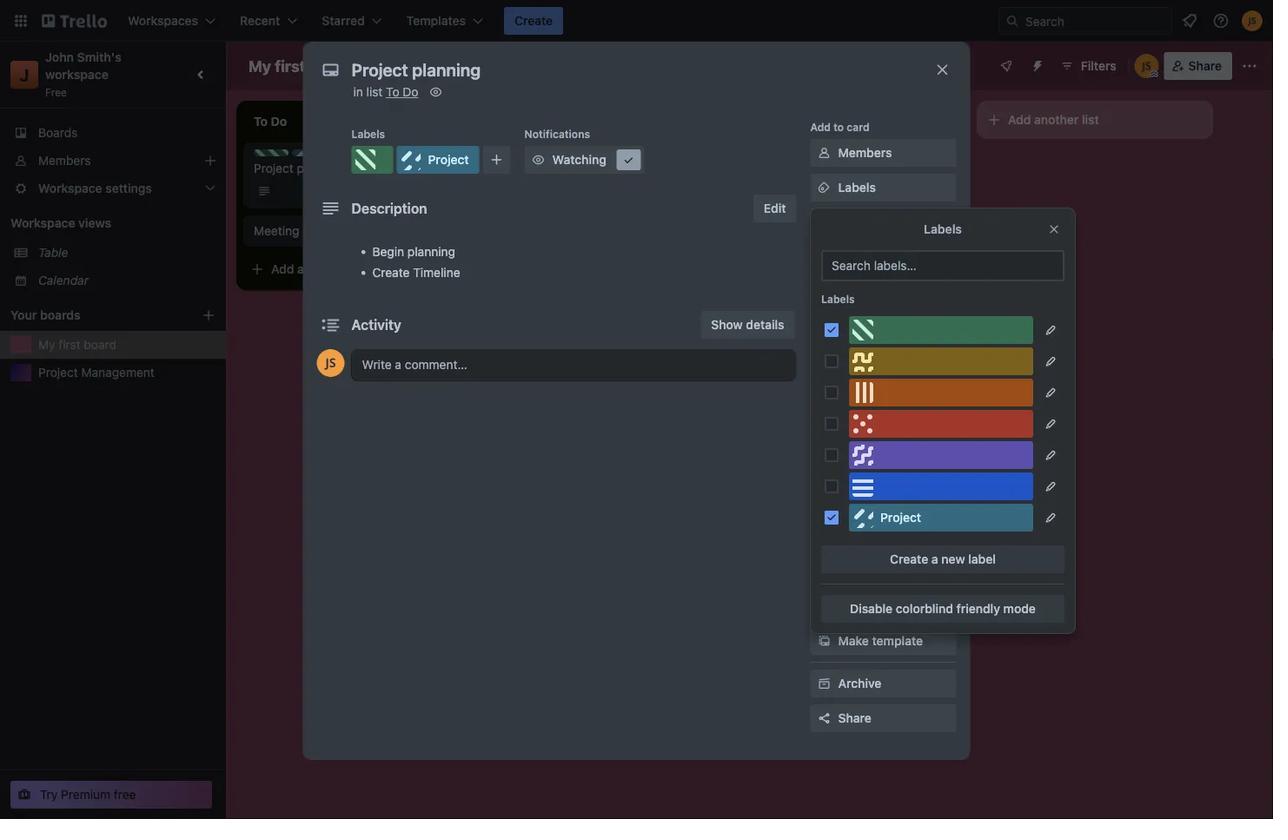 Task type: vqa. For each thing, say whether or not it's contained in the screenshot.
list within Button
yes



Task type: describe. For each thing, give the bounding box(es) containing it.
1 horizontal spatial members link
[[811, 139, 957, 167]]

labels up the "cover"
[[822, 293, 855, 305]]

2 horizontal spatial add a card
[[765, 158, 827, 172]]

cover link
[[811, 313, 957, 341]]

labels up "project planning" link
[[352, 128, 385, 140]]

Board name text field
[[240, 52, 362, 80]]

show details
[[712, 318, 785, 332]]

1 vertical spatial board
[[84, 338, 117, 352]]

john smith's workspace link
[[45, 50, 125, 82]]

john
[[45, 50, 74, 64]]

notifications
[[525, 128, 590, 140]]

create from template… image
[[939, 158, 953, 172]]

1 horizontal spatial members
[[839, 146, 893, 160]]

custom fields
[[839, 354, 920, 369]]

create button
[[504, 7, 564, 35]]

open information menu image
[[1213, 12, 1230, 30]]

add button button
[[811, 489, 957, 516]]

attachment
[[839, 285, 906, 299]]

labels up search labels… 'text box'
[[924, 222, 963, 237]]

Search field
[[1020, 8, 1172, 34]]

add a card for add a card button to the middle
[[518, 158, 580, 172]]

mode
[[1004, 602, 1036, 616]]

board inside text box
[[309, 57, 353, 75]]

add up edit
[[765, 158, 788, 172]]

details
[[746, 318, 785, 332]]

activity
[[352, 317, 402, 333]]

sm image right the do
[[427, 83, 445, 101]]

make template
[[839, 634, 923, 649]]

sm image for copy
[[816, 598, 833, 616]]

project planning
[[254, 161, 345, 176]]

my inside my first board text box
[[249, 57, 271, 75]]

card down meeting link
[[307, 262, 333, 277]]

sm image for make template
[[816, 633, 833, 650]]

free
[[45, 86, 67, 98]]

make
[[839, 634, 869, 649]]

add power-ups
[[839, 424, 929, 438]]

views
[[78, 216, 111, 230]]

checklist
[[839, 215, 892, 230]]

copy
[[839, 600, 868, 614]]

1 vertical spatial my first board
[[38, 338, 117, 352]]

your
[[10, 308, 37, 323]]

create inside "begin planning create timeline"
[[373, 266, 410, 280]]

custom
[[839, 354, 883, 369]]

j link
[[10, 61, 38, 89]]

try
[[40, 788, 58, 803]]

move
[[839, 565, 870, 579]]

boards link
[[0, 119, 226, 147]]

to
[[386, 85, 400, 99]]

0 horizontal spatial members
[[38, 153, 91, 168]]

filters button
[[1055, 52, 1122, 80]]

disable colorblind friendly mode button
[[822, 596, 1065, 623]]

sm image for watching
[[530, 151, 547, 169]]

your boards
[[10, 308, 81, 323]]

color: orange, title: none image
[[850, 379, 1034, 407]]

custom fields button
[[811, 353, 957, 370]]

project management link
[[38, 364, 216, 382]]

card down add to card
[[801, 158, 827, 172]]

label
[[969, 553, 996, 567]]

power-ups
[[811, 399, 867, 411]]

another
[[1035, 113, 1079, 127]]

add power-ups link
[[811, 417, 957, 445]]

0 horizontal spatial john smith (johnsmith38824343) image
[[317, 350, 345, 377]]

try premium free button
[[10, 782, 212, 810]]

color: yellow, title: none image
[[850, 348, 1034, 376]]

to
[[834, 121, 844, 133]]

0 horizontal spatial my
[[38, 338, 55, 352]]

labels link
[[811, 174, 957, 202]]

cover
[[839, 320, 872, 334]]

calendar
[[38, 273, 89, 288]]

fields
[[886, 354, 920, 369]]

project management
[[38, 366, 155, 380]]

a inside button
[[932, 553, 939, 567]]

1 horizontal spatial ups
[[906, 424, 929, 438]]

board
[[457, 59, 492, 73]]

add down 'power-ups'
[[839, 424, 862, 438]]

in list to do
[[353, 85, 419, 99]]

friendly
[[957, 602, 1001, 616]]

create a new label button
[[822, 546, 1065, 574]]

table link
[[38, 244, 216, 262]]

first inside the my first board link
[[59, 338, 81, 352]]

color: purple, title: none image
[[850, 442, 1034, 470]]

add left another
[[1009, 113, 1032, 127]]

board link
[[428, 52, 502, 80]]

description
[[352, 200, 428, 217]]

my first board link
[[38, 337, 216, 354]]

sm image right watching
[[620, 151, 638, 169]]

edit
[[764, 201, 786, 216]]

add a card button for create from template… image
[[243, 256, 438, 283]]

make template link
[[811, 628, 957, 656]]

try premium free
[[40, 788, 136, 803]]

a up 'edit' 'button'
[[791, 158, 798, 172]]

1 horizontal spatial add a card button
[[490, 151, 685, 179]]

do
[[403, 85, 419, 99]]

meeting
[[254, 224, 299, 238]]

automation
[[811, 469, 870, 481]]

0 notifications image
[[1180, 10, 1201, 31]]

add board image
[[202, 309, 216, 323]]

copy link
[[811, 593, 957, 621]]

create from template… image
[[445, 263, 459, 277]]

0 horizontal spatial color: green, title: none image
[[254, 150, 289, 157]]

0 horizontal spatial members link
[[0, 147, 226, 175]]



Task type: locate. For each thing, give the bounding box(es) containing it.
planning up timeline
[[408, 245, 456, 259]]

0 vertical spatial my first board
[[249, 57, 353, 75]]

actions
[[811, 540, 849, 552]]

list right another
[[1083, 113, 1100, 127]]

edit button
[[754, 195, 797, 223]]

members down boards at the top of the page
[[38, 153, 91, 168]]

0 vertical spatial power-
[[811, 399, 847, 411]]

0 vertical spatial share
[[1189, 59, 1223, 73]]

1 vertical spatial john smith (johnsmith38824343) image
[[317, 350, 345, 377]]

1 horizontal spatial board
[[309, 57, 353, 75]]

color: sky, title: "project" element up project planning
[[292, 150, 327, 157]]

sm image for members
[[816, 144, 833, 162]]

1 vertical spatial share
[[839, 712, 872, 726]]

planning for begin planning create timeline
[[408, 245, 456, 259]]

sm image inside cover link
[[816, 318, 833, 336]]

my first board inside text box
[[249, 57, 353, 75]]

power- down 'power-ups'
[[865, 424, 906, 438]]

add a card button down meeting link
[[243, 256, 438, 283]]

members link
[[811, 139, 957, 167], [0, 147, 226, 175]]

move link
[[811, 558, 957, 586]]

2 horizontal spatial add a card button
[[737, 151, 932, 179]]

1 horizontal spatial john smith (johnsmith38824343) image
[[1135, 54, 1160, 78]]

ups up add power-ups
[[847, 399, 867, 411]]

create inside primary 'element'
[[515, 13, 553, 28]]

to do link
[[386, 85, 419, 99]]

button
[[865, 495, 903, 510]]

0 horizontal spatial first
[[59, 338, 81, 352]]

sm image left checklist
[[816, 214, 833, 231]]

2 horizontal spatial color: sky, title: "project" element
[[850, 504, 1034, 532]]

card right "to"
[[847, 121, 870, 133]]

power-
[[811, 399, 847, 411], [865, 424, 906, 438]]

create a new label
[[890, 553, 996, 567]]

add a card for add a card button associated with create from template… image
[[271, 262, 333, 277]]

1 horizontal spatial list
[[1083, 113, 1100, 127]]

1 horizontal spatial share
[[1189, 59, 1223, 73]]

1 horizontal spatial my first board
[[249, 57, 353, 75]]

0 horizontal spatial share button
[[811, 705, 957, 733]]

color: sky, title: "project" element
[[397, 146, 480, 174], [292, 150, 327, 157], [850, 504, 1034, 532]]

colorblind
[[896, 602, 954, 616]]

board left star or unstar board image
[[309, 57, 353, 75]]

add a card up edit
[[765, 158, 827, 172]]

create for create a new label
[[890, 553, 929, 567]]

sm image down notifications in the left of the page
[[530, 151, 547, 169]]

1 horizontal spatial share button
[[1165, 52, 1233, 80]]

boards
[[38, 126, 78, 140]]

0 horizontal spatial share
[[839, 712, 872, 726]]

sm image left the "cover"
[[816, 318, 833, 336]]

star or unstar board image
[[372, 59, 386, 73]]

4 sm image from the top
[[816, 598, 833, 616]]

members link up the labels link
[[811, 139, 957, 167]]

0 vertical spatial share button
[[1165, 52, 1233, 80]]

template
[[873, 634, 923, 649]]

add down meeting
[[271, 262, 294, 277]]

table
[[38, 246, 68, 260]]

2 vertical spatial create
[[890, 553, 929, 567]]

1 vertical spatial first
[[59, 338, 81, 352]]

create for create
[[515, 13, 553, 28]]

3 sm image from the top
[[816, 318, 833, 336]]

sm image inside move link
[[816, 563, 833, 581]]

sm image right 'edit' 'button'
[[816, 179, 833, 197]]

0 horizontal spatial list
[[367, 85, 383, 99]]

free
[[114, 788, 136, 803]]

0 vertical spatial create
[[515, 13, 553, 28]]

Search labels… text field
[[822, 250, 1065, 282]]

1 horizontal spatial first
[[275, 57, 306, 75]]

share
[[1189, 59, 1223, 73], [839, 712, 872, 726]]

a left new
[[932, 553, 939, 567]]

dates
[[839, 250, 872, 264]]

1 horizontal spatial power-
[[865, 424, 906, 438]]

0 vertical spatial first
[[275, 57, 306, 75]]

color: green, title: none image
[[352, 146, 393, 174], [254, 150, 289, 157]]

members down add to card
[[839, 146, 893, 160]]

john smith (johnsmith38824343) image
[[1135, 54, 1160, 78], [317, 350, 345, 377]]

john smith (johnsmith38824343) image
[[1243, 10, 1263, 31]]

5 sm image from the top
[[816, 633, 833, 650]]

1 horizontal spatial color: sky, title: "project" element
[[397, 146, 480, 174]]

share left show menu icon
[[1189, 59, 1223, 73]]

sm image inside checklist 'link'
[[816, 214, 833, 231]]

workspace visible image
[[404, 59, 417, 73]]

sm image for labels
[[816, 179, 833, 197]]

sm image inside archive link
[[816, 676, 833, 693]]

planning
[[297, 161, 345, 176], [408, 245, 456, 259]]

board up project management
[[84, 338, 117, 352]]

boards
[[40, 308, 81, 323]]

1 vertical spatial ups
[[906, 424, 929, 438]]

close popover image
[[1048, 223, 1062, 237]]

power ups image
[[1000, 59, 1014, 73]]

show details link
[[701, 311, 795, 339]]

share button down archive link
[[811, 705, 957, 733]]

sm image
[[427, 83, 445, 101], [530, 151, 547, 169], [620, 151, 638, 169], [816, 214, 833, 231], [816, 563, 833, 581], [816, 676, 833, 693]]

add a card button down "to"
[[737, 151, 932, 179]]

calendar link
[[38, 272, 216, 290]]

first inside my first board text box
[[275, 57, 306, 75]]

list
[[367, 85, 383, 99], [1083, 113, 1100, 127]]

search image
[[1006, 14, 1020, 28]]

add left "to"
[[811, 121, 831, 133]]

1 horizontal spatial color: green, title: none image
[[352, 146, 393, 174]]

sm image for archive
[[816, 676, 833, 693]]

dates button
[[811, 243, 957, 271]]

0 horizontal spatial add a card
[[271, 262, 333, 277]]

share button
[[1165, 52, 1233, 80], [811, 705, 957, 733]]

0 horizontal spatial ups
[[847, 399, 867, 411]]

premium
[[61, 788, 111, 803]]

your boards with 2 items element
[[10, 305, 176, 326]]

labels up checklist
[[839, 180, 876, 195]]

meeting link
[[254, 223, 456, 240]]

watching button
[[525, 146, 645, 174]]

first
[[275, 57, 306, 75], [59, 338, 81, 352]]

2 horizontal spatial create
[[890, 553, 929, 567]]

add to card
[[811, 121, 870, 133]]

archive
[[839, 677, 882, 691]]

my first board down your boards with 2 items element
[[38, 338, 117, 352]]

ups
[[847, 399, 867, 411], [906, 424, 929, 438]]

color: green, title: none image up project planning
[[254, 150, 289, 157]]

add down notifications in the left of the page
[[518, 158, 541, 172]]

0 vertical spatial list
[[367, 85, 383, 99]]

planning up meeting link
[[297, 161, 345, 176]]

0 vertical spatial board
[[309, 57, 353, 75]]

workspace
[[10, 216, 75, 230]]

color: blue, title: none image
[[850, 473, 1034, 501]]

sm image inside copy link
[[816, 598, 833, 616]]

0 vertical spatial my
[[249, 57, 271, 75]]

card down notifications in the left of the page
[[554, 158, 580, 172]]

begin planning create timeline
[[373, 245, 460, 280]]

add down automation
[[839, 495, 862, 510]]

attachment button
[[811, 278, 957, 306]]

add a card button down notifications in the left of the page
[[490, 151, 685, 179]]

color: green, title: none image up description
[[352, 146, 393, 174]]

in
[[353, 85, 363, 99]]

color: red, title: none image
[[850, 410, 1034, 438]]

0 horizontal spatial planning
[[297, 161, 345, 176]]

card
[[847, 121, 870, 133], [554, 158, 580, 172], [801, 158, 827, 172], [307, 262, 333, 277]]

watching
[[553, 153, 607, 167]]

smith's
[[77, 50, 122, 64]]

show menu image
[[1242, 57, 1259, 75]]

my first board left star or unstar board image
[[249, 57, 353, 75]]

color: green, title: none image
[[850, 317, 1034, 344]]

add another list button
[[977, 101, 1214, 139]]

ups up color: purple, title: none image
[[906, 424, 929, 438]]

project
[[428, 153, 469, 167], [254, 161, 294, 176], [38, 366, 78, 380], [881, 511, 922, 525]]

a left watching
[[544, 158, 551, 172]]

my
[[249, 57, 271, 75], [38, 338, 55, 352]]

sm image inside members link
[[816, 144, 833, 162]]

disable colorblind friendly mode
[[850, 602, 1036, 616]]

0 horizontal spatial color: sky, title: "project" element
[[292, 150, 327, 157]]

power- down custom at the right of page
[[811, 399, 847, 411]]

add a card button for create from template… icon in the right top of the page
[[737, 151, 932, 179]]

share down archive
[[839, 712, 872, 726]]

workspace
[[45, 67, 109, 82]]

1 horizontal spatial my
[[249, 57, 271, 75]]

workspace views
[[10, 216, 111, 230]]

1 vertical spatial power-
[[865, 424, 906, 438]]

j
[[19, 64, 29, 85]]

add a card down meeting
[[271, 262, 333, 277]]

None text field
[[343, 54, 917, 85]]

members link down boards at the top of the page
[[0, 147, 226, 175]]

0 horizontal spatial add a card button
[[243, 256, 438, 283]]

archive link
[[811, 670, 957, 698]]

1 horizontal spatial create
[[515, 13, 553, 28]]

project planning link
[[254, 160, 456, 177]]

members
[[839, 146, 893, 160], [38, 153, 91, 168]]

1 vertical spatial create
[[373, 266, 410, 280]]

1 sm image from the top
[[816, 144, 833, 162]]

add a card
[[518, 158, 580, 172], [765, 158, 827, 172], [271, 262, 333, 277]]

sm image down actions
[[816, 563, 833, 581]]

timeline
[[413, 266, 460, 280]]

sm image down add to card
[[816, 144, 833, 162]]

0 vertical spatial john smith (johnsmith38824343) image
[[1135, 54, 1160, 78]]

sm image
[[816, 144, 833, 162], [816, 179, 833, 197], [816, 318, 833, 336], [816, 598, 833, 616], [816, 633, 833, 650]]

sm image left make
[[816, 633, 833, 650]]

sm image left archive
[[816, 676, 833, 693]]

list right in
[[367, 85, 383, 99]]

0 horizontal spatial my first board
[[38, 338, 117, 352]]

0 vertical spatial ups
[[847, 399, 867, 411]]

sm image for move
[[816, 563, 833, 581]]

automation image
[[1024, 52, 1048, 77]]

1 horizontal spatial add a card
[[518, 158, 580, 172]]

0 vertical spatial planning
[[297, 161, 345, 176]]

sm image for checklist
[[816, 214, 833, 231]]

new
[[942, 553, 966, 567]]

sm image left copy
[[816, 598, 833, 616]]

filters
[[1081, 59, 1117, 73]]

management
[[81, 366, 155, 380]]

1 horizontal spatial planning
[[408, 245, 456, 259]]

1 vertical spatial share button
[[811, 705, 957, 733]]

2 sm image from the top
[[816, 179, 833, 197]]

0 horizontal spatial create
[[373, 266, 410, 280]]

add another list
[[1009, 113, 1100, 127]]

show
[[712, 318, 743, 332]]

primary element
[[0, 0, 1274, 42]]

0 horizontal spatial power-
[[811, 399, 847, 411]]

sm image for cover
[[816, 318, 833, 336]]

1 vertical spatial list
[[1083, 113, 1100, 127]]

disable
[[850, 602, 893, 616]]

a down meeting
[[297, 262, 304, 277]]

add button
[[839, 495, 903, 510]]

sm image inside make template link
[[816, 633, 833, 650]]

create
[[515, 13, 553, 28], [373, 266, 410, 280], [890, 553, 929, 567]]

1 vertical spatial my
[[38, 338, 55, 352]]

color: sky, title: "project" element down color: blue, title: none image at the right bottom of the page
[[850, 504, 1034, 532]]

color: sky, title: "project" element up description
[[397, 146, 480, 174]]

0 horizontal spatial board
[[84, 338, 117, 352]]

begin
[[373, 245, 404, 259]]

sm image inside the labels link
[[816, 179, 833, 197]]

my first board
[[249, 57, 353, 75], [38, 338, 117, 352]]

john smith's workspace free
[[45, 50, 125, 98]]

labels
[[352, 128, 385, 140], [839, 180, 876, 195], [924, 222, 963, 237], [822, 293, 855, 305]]

planning inside "begin planning create timeline"
[[408, 245, 456, 259]]

list inside add another list button
[[1083, 113, 1100, 127]]

checklist link
[[811, 209, 957, 237]]

Write a comment text field
[[352, 350, 797, 381]]

1 vertical spatial planning
[[408, 245, 456, 259]]

share button down 0 notifications image
[[1165, 52, 1233, 80]]

add a card down notifications in the left of the page
[[518, 158, 580, 172]]

planning for project planning
[[297, 161, 345, 176]]



